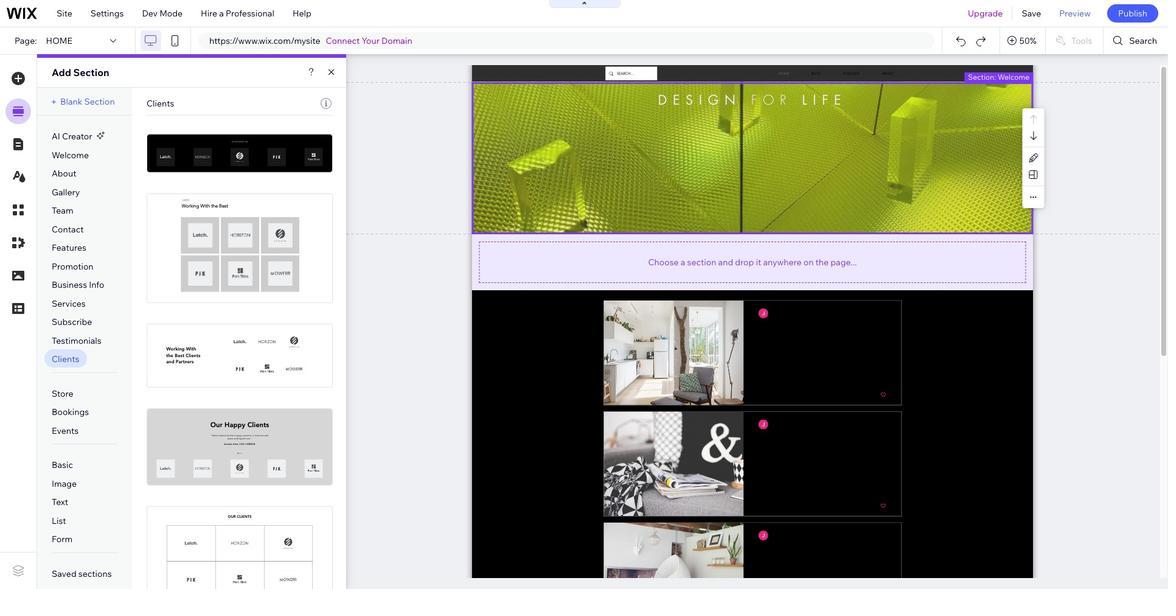Task type: locate. For each thing, give the bounding box(es) containing it.
saved sections
[[52, 568, 112, 579]]

section right blank on the top
[[84, 96, 115, 107]]

a right hire
[[219, 8, 224, 19]]

choose a section and drop it anywhere on the page...
[[649, 257, 857, 268]]

a for section
[[681, 257, 686, 268]]

1 horizontal spatial welcome
[[998, 72, 1030, 81]]

add section
[[52, 66, 109, 79]]

dev mode
[[142, 8, 183, 19]]

0 vertical spatial section
[[73, 66, 109, 79]]

0 vertical spatial a
[[219, 8, 224, 19]]

1 horizontal spatial clients
[[147, 98, 174, 109]]

help
[[293, 8, 311, 19]]

list
[[52, 515, 66, 526]]

your
[[362, 35, 380, 46]]

blank section
[[60, 96, 115, 107]]

saved
[[52, 568, 77, 579]]

preview button
[[1051, 0, 1100, 27]]

professional
[[226, 8, 274, 19]]

1 vertical spatial welcome
[[52, 149, 89, 160]]

business
[[52, 279, 87, 290]]

section up the blank section
[[73, 66, 109, 79]]

ai
[[52, 131, 60, 142]]

the
[[816, 257, 829, 268]]

a
[[219, 8, 224, 19], [681, 257, 686, 268]]

welcome
[[998, 72, 1030, 81], [52, 149, 89, 160]]

about
[[52, 168, 76, 179]]

hire a professional
[[201, 8, 274, 19]]

0 horizontal spatial a
[[219, 8, 224, 19]]

anywhere
[[764, 257, 802, 268]]

store
[[52, 388, 73, 399]]

text
[[52, 497, 68, 508]]

1 horizontal spatial a
[[681, 257, 686, 268]]

team
[[52, 205, 73, 216]]

section
[[688, 257, 717, 268]]

services
[[52, 298, 86, 309]]

1 vertical spatial a
[[681, 257, 686, 268]]

1 vertical spatial section
[[84, 96, 115, 107]]

choose
[[649, 257, 679, 268]]

image
[[52, 478, 77, 489]]

add
[[52, 66, 71, 79]]

promotion
[[52, 261, 94, 272]]

0 horizontal spatial welcome
[[52, 149, 89, 160]]

clients
[[147, 98, 174, 109], [52, 354, 79, 365]]

events
[[52, 425, 79, 436]]

welcome right section:
[[998, 72, 1030, 81]]

site
[[57, 8, 72, 19]]

gallery
[[52, 187, 80, 198]]

a left section
[[681, 257, 686, 268]]

0 vertical spatial welcome
[[998, 72, 1030, 81]]

business info
[[52, 279, 104, 290]]

1 vertical spatial clients
[[52, 354, 79, 365]]

0 vertical spatial clients
[[147, 98, 174, 109]]

preview
[[1060, 8, 1091, 19]]

section
[[73, 66, 109, 79], [84, 96, 115, 107]]

welcome down the ai creator
[[52, 149, 89, 160]]



Task type: vqa. For each thing, say whether or not it's contained in the screenshot.
mode
yes



Task type: describe. For each thing, give the bounding box(es) containing it.
search
[[1130, 35, 1158, 46]]

contact
[[52, 224, 84, 235]]

info
[[89, 279, 104, 290]]

on
[[804, 257, 814, 268]]

blank
[[60, 96, 82, 107]]

50%
[[1020, 35, 1037, 46]]

dev
[[142, 8, 158, 19]]

https://www.wix.com/mysite connect your domain
[[209, 35, 412, 46]]

creator
[[62, 131, 92, 142]]

upgrade
[[968, 8, 1003, 19]]

basic
[[52, 460, 73, 471]]

mode
[[160, 8, 183, 19]]

sections
[[78, 568, 112, 579]]

ai creator
[[52, 131, 92, 142]]

section: welcome
[[969, 72, 1030, 81]]

and
[[719, 257, 734, 268]]

testimonials
[[52, 335, 101, 346]]

home
[[46, 35, 72, 46]]

section:
[[969, 72, 997, 81]]

connect
[[326, 35, 360, 46]]

tools
[[1072, 35, 1093, 46]]

features
[[52, 242, 86, 253]]

save
[[1022, 8, 1042, 19]]

tools button
[[1046, 27, 1104, 54]]

bookings
[[52, 407, 89, 418]]

domain
[[382, 35, 412, 46]]

50% button
[[1001, 27, 1046, 54]]

publish
[[1119, 8, 1148, 19]]

section for blank section
[[84, 96, 115, 107]]

hire
[[201, 8, 217, 19]]

it
[[756, 257, 762, 268]]

a for professional
[[219, 8, 224, 19]]

form
[[52, 534, 72, 545]]

page...
[[831, 257, 857, 268]]

section for add section
[[73, 66, 109, 79]]

save button
[[1013, 0, 1051, 27]]

https://www.wix.com/mysite
[[209, 35, 320, 46]]

settings
[[91, 8, 124, 19]]

0 horizontal spatial clients
[[52, 354, 79, 365]]

search button
[[1104, 27, 1169, 54]]

publish button
[[1108, 4, 1159, 23]]

drop
[[735, 257, 754, 268]]

subscribe
[[52, 317, 92, 328]]



